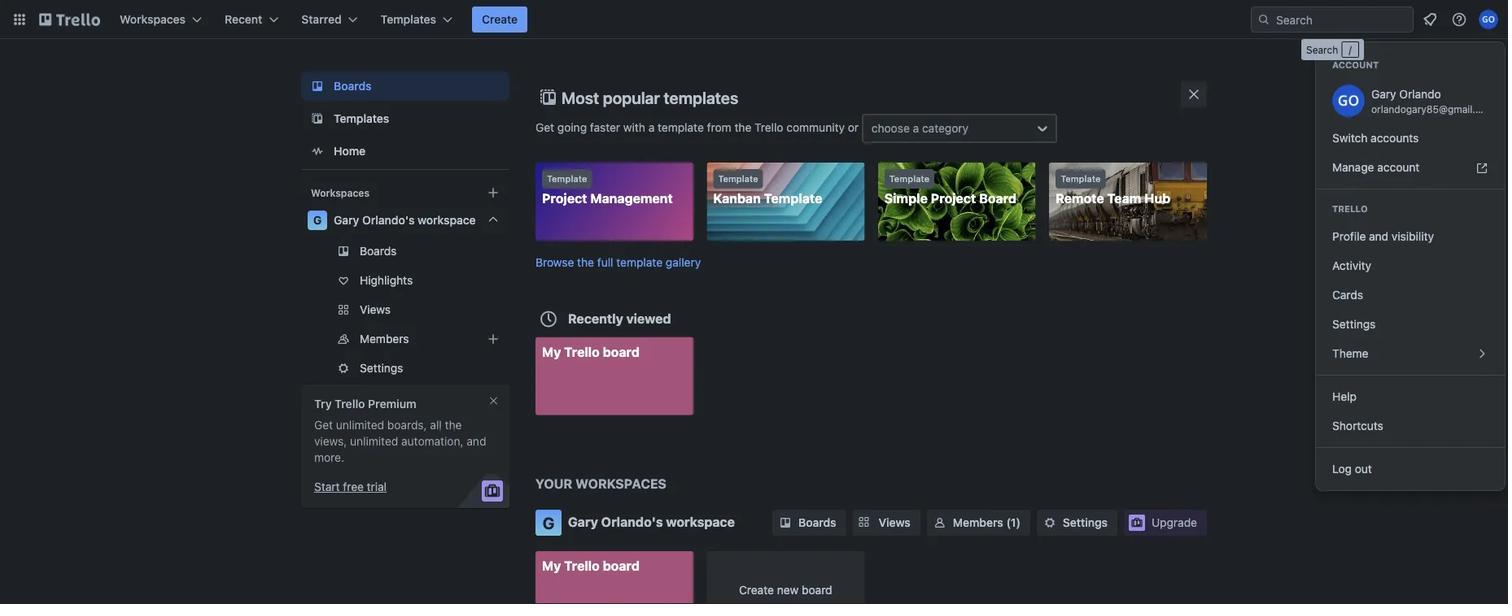 Task type: describe. For each thing, give the bounding box(es) containing it.
template for simple
[[890, 174, 930, 184]]

1 vertical spatial board
[[603, 559, 640, 574]]

0 vertical spatial template
[[658, 121, 704, 134]]

templates inside templates link
[[334, 112, 389, 125]]

the for get going faster with a template from the trello community or
[[735, 121, 752, 134]]

cards
[[1333, 289, 1364, 302]]

template kanban template
[[714, 174, 823, 206]]

going
[[558, 121, 587, 134]]

trial
[[367, 481, 387, 494]]

project inside template simple project board
[[931, 191, 976, 206]]

your
[[536, 477, 573, 492]]

add image
[[484, 330, 503, 349]]

your workspaces
[[536, 477, 667, 492]]

views,
[[314, 435, 347, 449]]

help link
[[1317, 383, 1505, 412]]

switch accounts
[[1333, 131, 1419, 145]]

1 horizontal spatial get
[[536, 121, 555, 134]]

account
[[1333, 60, 1379, 70]]

start free trial
[[314, 481, 387, 494]]

profile and visibility
[[1333, 230, 1435, 243]]

sm image
[[932, 515, 948, 532]]

manage account link
[[1317, 153, 1505, 182]]

shortcuts
[[1333, 420, 1384, 433]]

settings for the left settings link
[[360, 362, 403, 375]]

template simple project board
[[885, 174, 1017, 206]]

browse the full template gallery
[[536, 256, 701, 269]]

templates link
[[301, 104, 510, 134]]

category
[[922, 122, 969, 135]]

get going faster with a template from the trello community or
[[536, 121, 862, 134]]

1 horizontal spatial a
[[913, 122, 919, 135]]

boards for views
[[799, 517, 837, 530]]

2 vertical spatial gary
[[568, 515, 598, 530]]

most popular templates
[[562, 88, 739, 107]]

members link
[[301, 326, 510, 353]]

views for bottom views link
[[879, 517, 911, 530]]

sm image for boards
[[778, 515, 794, 532]]

search image
[[1258, 13, 1271, 26]]

1 horizontal spatial workspace
[[666, 515, 735, 530]]

team
[[1108, 191, 1142, 206]]

0 horizontal spatial a
[[649, 121, 655, 134]]

2 my trello board link from the top
[[536, 552, 694, 605]]

boards link for highlights
[[301, 239, 510, 265]]

simple
[[885, 191, 928, 206]]

management
[[591, 191, 673, 206]]

viewed
[[627, 311, 671, 326]]

create a workspace image
[[484, 183, 503, 203]]

template remote team hub
[[1056, 174, 1171, 206]]

home link
[[301, 137, 510, 166]]

premium
[[368, 398, 417, 411]]

community
[[787, 121, 845, 134]]

visibility
[[1392, 230, 1435, 243]]

1 vertical spatial views link
[[853, 510, 921, 537]]

profile
[[1333, 230, 1366, 243]]

help
[[1333, 390, 1357, 404]]

theme
[[1333, 347, 1369, 361]]

0 horizontal spatial gary orlando's workspace
[[334, 214, 476, 227]]

open information menu image
[[1452, 11, 1468, 28]]

template for remote
[[1061, 174, 1101, 184]]

switch
[[1333, 131, 1368, 145]]

all
[[430, 419, 442, 432]]

log
[[1333, 463, 1352, 476]]

1 horizontal spatial gary orlando's workspace
[[568, 515, 735, 530]]

0 horizontal spatial settings link
[[301, 356, 510, 382]]

trello inside try trello premium get unlimited boards, all the views, unlimited automation, and more.
[[335, 398, 365, 411]]

highlights
[[360, 274, 413, 287]]

1 my trello board link from the top
[[536, 337, 694, 416]]

gallery
[[666, 256, 701, 269]]

accounts
[[1371, 131, 1419, 145]]

browse
[[536, 256, 574, 269]]

new
[[777, 584, 799, 598]]

settings link for trello
[[1317, 310, 1505, 340]]

views for left views link
[[360, 303, 391, 317]]

try
[[314, 398, 332, 411]]

kanban
[[714, 191, 761, 206]]

0 notifications image
[[1421, 10, 1440, 29]]

manage account
[[1333, 161, 1420, 174]]

sm image for settings
[[1042, 515, 1058, 532]]

0 vertical spatial boards link
[[301, 72, 510, 101]]

or
[[848, 121, 859, 134]]

create button
[[472, 7, 528, 33]]

templates inside templates dropdown button
[[381, 13, 436, 26]]

activity
[[1333, 259, 1372, 273]]

from
[[707, 121, 732, 134]]

1 horizontal spatial orlando's
[[601, 515, 663, 530]]

1 vertical spatial template
[[617, 256, 663, 269]]

board
[[979, 191, 1017, 206]]

(1)
[[1007, 517, 1021, 530]]

workspaces inside workspaces popup button
[[120, 13, 186, 26]]

gary orlando orlandogary85@gmail.com
[[1372, 88, 1496, 115]]

template board image
[[308, 109, 327, 129]]

cards link
[[1317, 281, 1505, 310]]

log out
[[1333, 463, 1373, 476]]

board image
[[308, 77, 327, 96]]

templates button
[[371, 7, 462, 33]]

choose
[[872, 122, 910, 135]]

orlandogary85@gmail.com
[[1372, 103, 1496, 115]]

home image
[[308, 142, 327, 161]]

1 vertical spatial unlimited
[[350, 435, 398, 449]]

start
[[314, 481, 340, 494]]



Task type: vqa. For each thing, say whether or not it's contained in the screenshot.
Clear filters
no



Task type: locate. For each thing, give the bounding box(es) containing it.
starred
[[301, 13, 342, 26]]

gary down home at the left top
[[334, 214, 359, 227]]

0 horizontal spatial workspace
[[418, 214, 476, 227]]

with
[[624, 121, 646, 134]]

2 my trello board from the top
[[542, 559, 640, 574]]

the right all
[[445, 419, 462, 432]]

sm image inside settings link
[[1042, 515, 1058, 532]]

highlights link
[[301, 268, 510, 294]]

gary orlando (garyorlando) image right open information menu icon
[[1479, 10, 1499, 29]]

workspaces
[[576, 477, 667, 492]]

1 vertical spatial workspaces
[[311, 187, 370, 199]]

and
[[1369, 230, 1389, 243], [467, 435, 486, 449]]

template for kanban
[[718, 174, 759, 184]]

recently viewed
[[568, 311, 671, 326]]

settings link down activity link
[[1317, 310, 1505, 340]]

0 horizontal spatial views
[[360, 303, 391, 317]]

shortcuts button
[[1317, 412, 1505, 441]]

get inside try trello premium get unlimited boards, all the views, unlimited automation, and more.
[[314, 419, 333, 432]]

0 vertical spatial views
[[360, 303, 391, 317]]

0 vertical spatial the
[[735, 121, 752, 134]]

boards link
[[301, 72, 510, 101], [301, 239, 510, 265], [773, 510, 846, 537]]

gary orlando (garyorlando) image down account
[[1333, 85, 1365, 117]]

0 vertical spatial views link
[[301, 297, 510, 323]]

members for members
[[360, 333, 409, 346]]

orlando
[[1400, 88, 1442, 101]]

1 vertical spatial views
[[879, 517, 911, 530]]

0 vertical spatial my trello board
[[542, 344, 640, 360]]

1 vertical spatial my
[[542, 559, 561, 574]]

1 vertical spatial orlando's
[[601, 515, 663, 530]]

0 vertical spatial create
[[482, 13, 518, 26]]

profile and visibility link
[[1317, 222, 1505, 252]]

templates right the starred dropdown button
[[381, 13, 436, 26]]

0 horizontal spatial gary
[[334, 214, 359, 227]]

gary inside gary orlando orlandogary85@gmail.com
[[1372, 88, 1397, 101]]

0 horizontal spatial members
[[360, 333, 409, 346]]

1 vertical spatial my trello board link
[[536, 552, 694, 605]]

0 vertical spatial my trello board link
[[536, 337, 694, 416]]

views down highlights
[[360, 303, 391, 317]]

gary orlando (garyorlando) image
[[1479, 10, 1499, 29], [1333, 85, 1365, 117]]

boards up new
[[799, 517, 837, 530]]

boards,
[[387, 419, 427, 432]]

back to home image
[[39, 7, 100, 33]]

unlimited
[[336, 419, 384, 432], [350, 435, 398, 449]]

1 vertical spatial workspace
[[666, 515, 735, 530]]

g down home image
[[313, 214, 322, 227]]

views link left sm icon
[[853, 510, 921, 537]]

0 vertical spatial members
[[360, 333, 409, 346]]

1 vertical spatial the
[[577, 256, 594, 269]]

get up views,
[[314, 419, 333, 432]]

project inside template project management
[[542, 191, 587, 206]]

boards link up highlights link
[[301, 239, 510, 265]]

0 vertical spatial gary orlando (garyorlando) image
[[1479, 10, 1499, 29]]

0 horizontal spatial gary orlando (garyorlando) image
[[1333, 85, 1365, 117]]

1 horizontal spatial the
[[577, 256, 594, 269]]

trello
[[755, 121, 784, 134], [1333, 204, 1368, 215], [564, 344, 600, 360], [335, 398, 365, 411], [564, 559, 600, 574]]

the inside try trello premium get unlimited boards, all the views, unlimited automation, and more.
[[445, 419, 462, 432]]

0 vertical spatial g
[[313, 214, 322, 227]]

sm image inside boards link
[[778, 515, 794, 532]]

project up browse
[[542, 191, 587, 206]]

2 sm image from the left
[[1042, 515, 1058, 532]]

2 horizontal spatial the
[[735, 121, 752, 134]]

0 vertical spatial orlando's
[[362, 214, 415, 227]]

0 vertical spatial workspace
[[418, 214, 476, 227]]

full
[[597, 256, 614, 269]]

settings link
[[1317, 310, 1505, 340], [301, 356, 510, 382], [1037, 510, 1118, 537]]

boards link up new
[[773, 510, 846, 537]]

template inside template project management
[[547, 174, 587, 184]]

unlimited down boards,
[[350, 435, 398, 449]]

settings link for gary orlando's workspace
[[1037, 510, 1118, 537]]

1 vertical spatial templates
[[334, 112, 389, 125]]

sm image right the (1)
[[1042, 515, 1058, 532]]

0 vertical spatial unlimited
[[336, 419, 384, 432]]

template inside template remote team hub
[[1061, 174, 1101, 184]]

home
[[334, 145, 366, 158]]

1 vertical spatial and
[[467, 435, 486, 449]]

views
[[360, 303, 391, 317], [879, 517, 911, 530]]

0 vertical spatial board
[[603, 344, 640, 360]]

1 my trello board from the top
[[542, 344, 640, 360]]

search
[[1307, 44, 1339, 55]]

views left sm icon
[[879, 517, 911, 530]]

create
[[482, 13, 518, 26], [739, 584, 774, 598]]

2 vertical spatial the
[[445, 419, 462, 432]]

0 vertical spatial settings link
[[1317, 310, 1505, 340]]

1 vertical spatial gary orlando (garyorlando) image
[[1333, 85, 1365, 117]]

my trello board
[[542, 344, 640, 360], [542, 559, 640, 574]]

template up simple
[[890, 174, 930, 184]]

template right kanban in the top of the page
[[764, 191, 823, 206]]

Search field
[[1271, 7, 1413, 32]]

1 vertical spatial settings
[[360, 362, 403, 375]]

1 vertical spatial gary orlando's workspace
[[568, 515, 735, 530]]

board
[[603, 344, 640, 360], [603, 559, 640, 574], [802, 584, 833, 598]]

settings up theme
[[1333, 318, 1376, 331]]

1 vertical spatial members
[[953, 517, 1004, 530]]

1 horizontal spatial workspaces
[[311, 187, 370, 199]]

1 vertical spatial g
[[543, 514, 555, 533]]

workspaces button
[[110, 7, 212, 33]]

members left the (1)
[[953, 517, 1004, 530]]

1 project from the left
[[542, 191, 587, 206]]

log out button
[[1317, 455, 1505, 484]]

template for project
[[547, 174, 587, 184]]

0 horizontal spatial project
[[542, 191, 587, 206]]

try trello premium get unlimited boards, all the views, unlimited automation, and more.
[[314, 398, 486, 465]]

more.
[[314, 451, 344, 465]]

browse the full template gallery link
[[536, 256, 701, 269]]

the
[[735, 121, 752, 134], [577, 256, 594, 269], [445, 419, 462, 432]]

create for create new board
[[739, 584, 774, 598]]

recent
[[225, 13, 262, 26]]

out
[[1355, 463, 1373, 476]]

0 horizontal spatial views link
[[301, 297, 510, 323]]

boards
[[334, 79, 372, 93], [360, 245, 397, 258], [799, 517, 837, 530]]

0 vertical spatial templates
[[381, 13, 436, 26]]

1 my from the top
[[542, 344, 561, 360]]

/
[[1349, 44, 1352, 55]]

1 horizontal spatial members
[[953, 517, 1004, 530]]

2 horizontal spatial settings
[[1333, 318, 1376, 331]]

2 vertical spatial boards link
[[773, 510, 846, 537]]

1 vertical spatial settings link
[[301, 356, 510, 382]]

2 horizontal spatial settings link
[[1317, 310, 1505, 340]]

members
[[360, 333, 409, 346], [953, 517, 1004, 530]]

0 horizontal spatial g
[[313, 214, 322, 227]]

template up remote
[[1061, 174, 1101, 184]]

settings link down members link
[[301, 356, 510, 382]]

gary orlando's workspace up highlights link
[[334, 214, 476, 227]]

0 vertical spatial boards
[[334, 79, 372, 93]]

settings up 'premium'
[[360, 362, 403, 375]]

1 horizontal spatial and
[[1369, 230, 1389, 243]]

most
[[562, 88, 599, 107]]

template project management
[[542, 174, 673, 206]]

manage
[[1333, 161, 1375, 174]]

settings
[[1333, 318, 1376, 331], [360, 362, 403, 375], [1063, 517, 1108, 530]]

switch accounts link
[[1317, 124, 1505, 153]]

sm image
[[778, 515, 794, 532], [1042, 515, 1058, 532]]

2 vertical spatial boards
[[799, 517, 837, 530]]

primary element
[[0, 0, 1509, 39]]

0 vertical spatial my
[[542, 344, 561, 360]]

template up kanban in the top of the page
[[718, 174, 759, 184]]

members down highlights
[[360, 333, 409, 346]]

faster
[[590, 121, 620, 134]]

unlimited up views,
[[336, 419, 384, 432]]

sm image up the create new board
[[778, 515, 794, 532]]

2 vertical spatial settings link
[[1037, 510, 1118, 537]]

1 sm image from the left
[[778, 515, 794, 532]]

starred button
[[292, 7, 368, 33]]

templates up home at the left top
[[334, 112, 389, 125]]

boards up highlights
[[360, 245, 397, 258]]

get
[[536, 121, 555, 134], [314, 419, 333, 432]]

0 horizontal spatial get
[[314, 419, 333, 432]]

boards link up templates link
[[301, 72, 510, 101]]

template
[[547, 174, 587, 184], [718, 174, 759, 184], [890, 174, 930, 184], [1061, 174, 1101, 184], [764, 191, 823, 206]]

the right from
[[735, 121, 752, 134]]

templates
[[664, 88, 739, 107]]

0 vertical spatial get
[[536, 121, 555, 134]]

0 horizontal spatial workspaces
[[120, 13, 186, 26]]

activity link
[[1317, 252, 1505, 281]]

0 horizontal spatial create
[[482, 13, 518, 26]]

the for try trello premium get unlimited boards, all the views, unlimited automation, and more.
[[445, 419, 462, 432]]

the left "full"
[[577, 256, 594, 269]]

1 horizontal spatial project
[[931, 191, 976, 206]]

1 vertical spatial boards
[[360, 245, 397, 258]]

theme button
[[1317, 340, 1505, 369]]

views link
[[301, 297, 510, 323], [853, 510, 921, 537]]

settings link right the (1)
[[1037, 510, 1118, 537]]

and inside try trello premium get unlimited boards, all the views, unlimited automation, and more.
[[467, 435, 486, 449]]

gary down your workspaces
[[568, 515, 598, 530]]

1 horizontal spatial gary orlando (garyorlando) image
[[1479, 10, 1499, 29]]

1 vertical spatial boards link
[[301, 239, 510, 265]]

project left board
[[931, 191, 976, 206]]

members (1)
[[953, 517, 1021, 530]]

boards right board icon at top
[[334, 79, 372, 93]]

1 horizontal spatial create
[[739, 584, 774, 598]]

2 vertical spatial settings
[[1063, 517, 1108, 530]]

0 horizontal spatial and
[[467, 435, 486, 449]]

2 project from the left
[[931, 191, 976, 206]]

gary orlando's workspace
[[334, 214, 476, 227], [568, 515, 735, 530]]

0 vertical spatial settings
[[1333, 318, 1376, 331]]

0 horizontal spatial settings
[[360, 362, 403, 375]]

template down going
[[547, 174, 587, 184]]

gary orlando's workspace down workspaces
[[568, 515, 735, 530]]

template down templates
[[658, 121, 704, 134]]

upgrade
[[1152, 517, 1198, 530]]

2 my from the top
[[542, 559, 561, 574]]

template inside template simple project board
[[890, 174, 930, 184]]

choose a category
[[872, 122, 969, 135]]

0 horizontal spatial orlando's
[[362, 214, 415, 227]]

1 horizontal spatial g
[[543, 514, 555, 533]]

create inside create button
[[482, 13, 518, 26]]

settings for gary orlando's workspace settings link
[[1063, 517, 1108, 530]]

and right automation,
[[467, 435, 486, 449]]

and right profile
[[1369, 230, 1389, 243]]

hub
[[1145, 191, 1171, 206]]

1 vertical spatial gary
[[334, 214, 359, 227]]

settings right the (1)
[[1063, 517, 1108, 530]]

2 horizontal spatial gary
[[1372, 88, 1397, 101]]

0 vertical spatial and
[[1369, 230, 1389, 243]]

popular
[[603, 88, 660, 107]]

workspace
[[418, 214, 476, 227], [666, 515, 735, 530]]

g down your at left
[[543, 514, 555, 533]]

start free trial button
[[314, 480, 387, 496]]

orlando's down workspaces
[[601, 515, 663, 530]]

0 horizontal spatial sm image
[[778, 515, 794, 532]]

views link down highlights link
[[301, 297, 510, 323]]

template right "full"
[[617, 256, 663, 269]]

my
[[542, 344, 561, 360], [542, 559, 561, 574]]

0 horizontal spatial the
[[445, 419, 462, 432]]

0 vertical spatial gary orlando's workspace
[[334, 214, 476, 227]]

get left going
[[536, 121, 555, 134]]

boards link for views
[[773, 510, 846, 537]]

0 vertical spatial gary
[[1372, 88, 1397, 101]]

1 horizontal spatial settings
[[1063, 517, 1108, 530]]

orlando's up highlights
[[362, 214, 415, 227]]

recently
[[568, 311, 624, 326]]

gary left orlando
[[1372, 88, 1397, 101]]

free
[[343, 481, 364, 494]]

0 vertical spatial workspaces
[[120, 13, 186, 26]]

recent button
[[215, 7, 288, 33]]

boards for highlights
[[360, 245, 397, 258]]

create for create
[[482, 13, 518, 26]]

1 horizontal spatial views link
[[853, 510, 921, 537]]

1 horizontal spatial sm image
[[1042, 515, 1058, 532]]

a right with at the top of page
[[649, 121, 655, 134]]

1 horizontal spatial gary
[[568, 515, 598, 530]]

1 vertical spatial get
[[314, 419, 333, 432]]

upgrade button
[[1124, 510, 1207, 537]]

1 vertical spatial my trello board
[[542, 559, 640, 574]]

create new board
[[739, 584, 833, 598]]

1 horizontal spatial settings link
[[1037, 510, 1118, 537]]

1 vertical spatial create
[[739, 584, 774, 598]]

account
[[1378, 161, 1420, 174]]

gary
[[1372, 88, 1397, 101], [334, 214, 359, 227], [568, 515, 598, 530]]

automation,
[[401, 435, 464, 449]]

remote
[[1056, 191, 1105, 206]]

members for members (1)
[[953, 517, 1004, 530]]

a right choose
[[913, 122, 919, 135]]

1 horizontal spatial views
[[879, 517, 911, 530]]

2 vertical spatial board
[[802, 584, 833, 598]]

templates
[[381, 13, 436, 26], [334, 112, 389, 125]]



